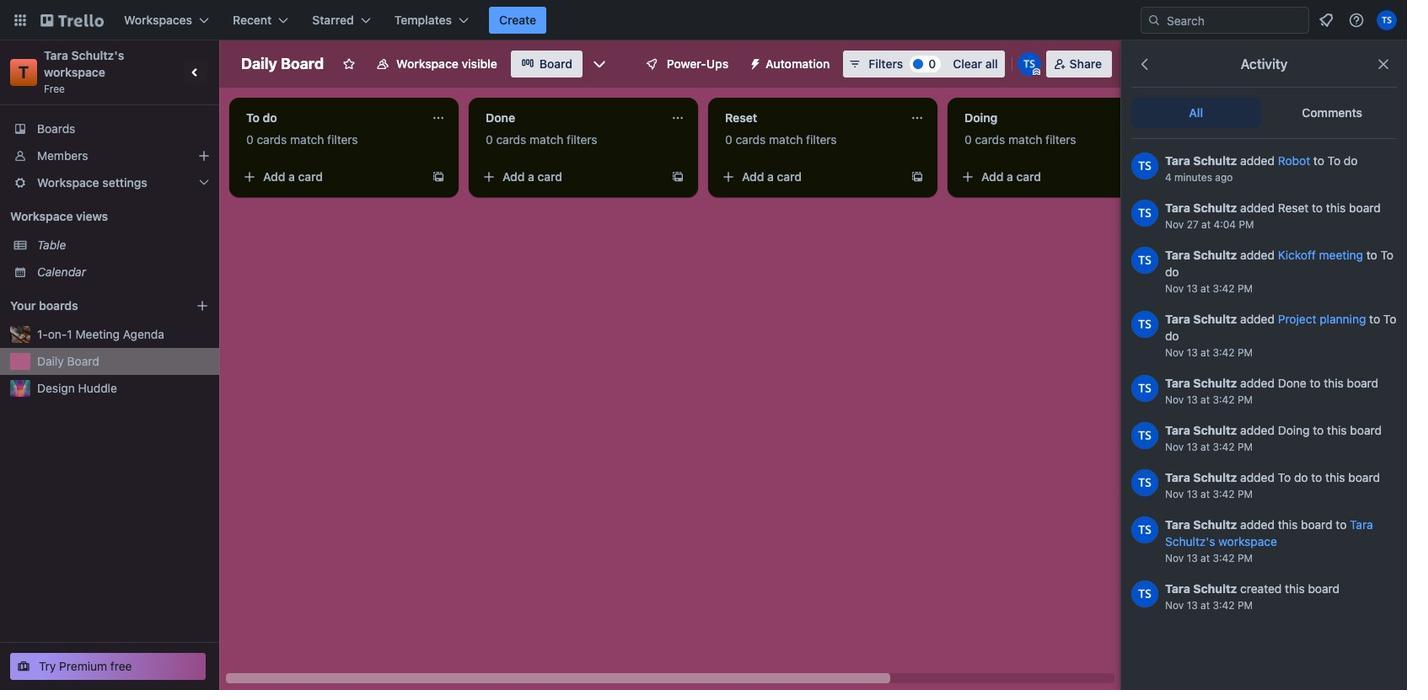 Task type: describe. For each thing, give the bounding box(es) containing it.
to inside tara schultz added robot to to do 4 minutes ago
[[1328, 153, 1341, 168]]

1 13 from the top
[[1187, 282, 1198, 295]]

to inside tara schultz added to do to this board nov 13 at 3:42 pm
[[1278, 470, 1291, 485]]

automation button
[[742, 51, 840, 78]]

ago
[[1215, 171, 1233, 184]]

back to home image
[[40, 7, 104, 34]]

3 a from the left
[[767, 169, 774, 184]]

0 cards match filters for reset
[[725, 132, 837, 147]]

match for done
[[530, 132, 563, 147]]

search image
[[1147, 13, 1161, 27]]

workspace visible button
[[366, 51, 507, 78]]

tara schultz added doing to this board nov 13 at 3:42 pm
[[1165, 423, 1382, 454]]

all
[[1189, 105, 1203, 120]]

boards
[[37, 121, 75, 136]]

tara for tara schultz created this board nov 13 at 3:42 pm
[[1165, 582, 1190, 596]]

board inside tara schultz added to do to this board nov 13 at 3:42 pm
[[1348, 470, 1380, 485]]

free
[[44, 83, 65, 95]]

calendar
[[37, 265, 86, 279]]

templates
[[394, 13, 452, 27]]

t
[[18, 62, 29, 82]]

1-on-1 meeting agenda
[[37, 327, 164, 341]]

0 for done
[[486, 132, 493, 147]]

clear all button
[[946, 51, 1005, 78]]

add for 3rd add a card button
[[742, 169, 764, 184]]

tara schultz added this board to
[[1165, 518, 1350, 532]]

doing 0 cards match filters
[[964, 110, 1076, 147]]

project planning link
[[1278, 312, 1366, 326]]

add a card for first add a card button
[[263, 169, 323, 184]]

cards for reset
[[736, 132, 766, 147]]

Board name text field
[[233, 51, 332, 78]]

robot
[[1278, 153, 1310, 168]]

tara schultz added project planning
[[1165, 312, 1366, 326]]

on-
[[48, 327, 67, 341]]

1-on-1 meeting agenda link
[[37, 326, 209, 343]]

this inside tara schultz created this board nov 13 at 3:42 pm
[[1285, 582, 1305, 596]]

kickoff meeting link
[[1278, 248, 1363, 262]]

0 for reset
[[725, 132, 732, 147]]

filters
[[869, 56, 903, 71]]

visible
[[462, 56, 497, 71]]

recent button
[[223, 7, 299, 34]]

nov inside tara schultz added done to this board nov 13 at 3:42 pm
[[1165, 394, 1184, 406]]

1 vertical spatial daily
[[37, 354, 64, 368]]

tara schultz added to do to this board nov 13 at 3:42 pm
[[1165, 470, 1380, 501]]

Done text field
[[476, 105, 661, 132]]

board inside text field
[[281, 55, 324, 73]]

pm inside tara schultz added doing to this board nov 13 at 3:42 pm
[[1238, 441, 1253, 454]]

agenda
[[123, 327, 164, 341]]

nov 13 at 3:42 pm for tara schultz added project planning
[[1165, 347, 1253, 359]]

1 horizontal spatial tara schultz's workspace link
[[1165, 518, 1373, 549]]

board inside tara schultz added doing to this board nov 13 at 3:42 pm
[[1350, 423, 1382, 438]]

pm up created
[[1238, 552, 1253, 565]]

this inside tara schultz added done to this board nov 13 at 3:42 pm
[[1324, 376, 1344, 390]]

doing inside tara schultz added doing to this board nov 13 at 3:42 pm
[[1278, 423, 1310, 438]]

4 card from the left
[[1016, 169, 1041, 184]]

filters for done
[[567, 132, 597, 147]]

workspace settings
[[37, 175, 147, 190]]

schultz for tara schultz added kickoff meeting
[[1193, 248, 1237, 262]]

tara schultz's workspace free
[[44, 48, 127, 95]]

added for robot
[[1240, 153, 1275, 168]]

0 left clear
[[928, 56, 936, 71]]

2 a from the left
[[528, 169, 534, 184]]

to right meeting
[[1366, 248, 1377, 262]]

1-
[[37, 327, 48, 341]]

members link
[[0, 142, 219, 169]]

try premium free
[[39, 659, 132, 674]]

reset inside the tara schultz added reset to this board nov 27 at 4:04 pm
[[1278, 201, 1309, 215]]

power-
[[667, 56, 706, 71]]

2 nov from the top
[[1165, 282, 1184, 295]]

sm image
[[742, 51, 766, 74]]

to inside text box
[[246, 110, 260, 125]]

0 cards match filters for to do
[[246, 132, 358, 147]]

schultz for tara schultz created this board nov 13 at 3:42 pm
[[1193, 582, 1237, 596]]

to right planning
[[1383, 312, 1396, 326]]

tara schultz added kickoff meeting
[[1165, 248, 1363, 262]]

comments
[[1302, 105, 1363, 120]]

your boards with 3 items element
[[10, 296, 170, 316]]

starred button
[[302, 7, 381, 34]]

tara for tara schultz added kickoff meeting
[[1165, 248, 1190, 262]]

automation
[[766, 56, 830, 71]]

1
[[67, 327, 72, 341]]

3:42 inside tara schultz added done to this board nov 13 at 3:42 pm
[[1213, 394, 1235, 406]]

do inside text box
[[263, 110, 277, 125]]

to down tara schultz added to do to this board nov 13 at 3:42 pm
[[1336, 518, 1347, 532]]

filters for reset
[[806, 132, 837, 147]]

to inside the tara schultz added reset to this board nov 27 at 4:04 pm
[[1312, 201, 1323, 215]]

daily board link
[[37, 353, 209, 370]]

2 card from the left
[[538, 169, 562, 184]]

all
[[985, 56, 998, 71]]

design huddle link
[[37, 380, 209, 397]]

3:42 inside tara schultz added doing to this board nov 13 at 3:42 pm
[[1213, 441, 1235, 454]]

add a card for third add a card button from the right
[[502, 169, 562, 184]]

nov inside tara schultz created this board nov 13 at 3:42 pm
[[1165, 599, 1184, 612]]

nov inside tara schultz added doing to this board nov 13 at 3:42 pm
[[1165, 441, 1184, 454]]

tara schultz created this board nov 13 at 3:42 pm
[[1165, 582, 1340, 612]]

project
[[1278, 312, 1316, 326]]

tara for tara schultz's workspace
[[1350, 518, 1373, 532]]

workspace views
[[10, 209, 108, 223]]

calendar link
[[37, 264, 209, 281]]

this down tara schultz added to do to this board nov 13 at 3:42 pm
[[1278, 518, 1298, 532]]

to right meeting
[[1381, 248, 1394, 262]]

1 a from the left
[[288, 169, 295, 184]]

settings
[[102, 175, 147, 190]]

meeting
[[1319, 248, 1363, 262]]

clear
[[953, 56, 982, 71]]

boards link
[[0, 116, 219, 142]]

your
[[10, 298, 36, 313]]

1 card from the left
[[298, 169, 323, 184]]

Doing text field
[[954, 105, 1140, 132]]

workspace navigation collapse icon image
[[184, 61, 207, 84]]

4 minutes ago link
[[1165, 171, 1233, 184]]

table link
[[37, 237, 209, 254]]

1 vertical spatial daily board
[[37, 354, 99, 368]]

star or unstar board image
[[342, 57, 356, 71]]

design huddle
[[37, 381, 117, 395]]

tara for tara schultz added this board to
[[1165, 518, 1190, 532]]

at inside the tara schultz added reset to this board nov 27 at 4:04 pm
[[1201, 218, 1211, 231]]

daily board inside board name text field
[[241, 55, 324, 73]]

workspaces
[[124, 13, 192, 27]]

4 a from the left
[[1007, 169, 1013, 184]]

added for done
[[1240, 376, 1275, 390]]

tara schultz (taraschultz7) image for added done to this board
[[1131, 375, 1158, 402]]

tara schultz added reset to this board nov 27 at 4:04 pm
[[1165, 201, 1381, 231]]

this inside the tara schultz added reset to this board nov 27 at 4:04 pm
[[1326, 201, 1346, 215]]

to to do for project planning
[[1165, 312, 1396, 343]]

match for reset
[[769, 132, 803, 147]]

try
[[39, 659, 56, 674]]

tara schultz added done to this board nov 13 at 3:42 pm
[[1165, 376, 1379, 406]]

starred
[[312, 13, 354, 27]]

0 cards match filters for done
[[486, 132, 597, 147]]

To do text field
[[236, 105, 422, 132]]

schultz for tara schultz added done to this board nov 13 at 3:42 pm
[[1193, 376, 1237, 390]]

to do
[[246, 110, 277, 125]]

workspaces button
[[114, 7, 219, 34]]

huddle
[[78, 381, 117, 395]]

tara for tara schultz added robot to to do 4 minutes ago
[[1165, 153, 1190, 168]]

free
[[110, 659, 132, 674]]

share
[[1070, 56, 1102, 71]]

add board image
[[196, 299, 209, 313]]

2 add a card button from the left
[[476, 164, 664, 191]]

design
[[37, 381, 75, 395]]



Task type: vqa. For each thing, say whether or not it's contained in the screenshot.
sm icon corresponding to Due date link
no



Task type: locate. For each thing, give the bounding box(es) containing it.
schultz's down back to home image
[[71, 48, 124, 62]]

add a card for fourth add a card button from left
[[981, 169, 1041, 184]]

7 13 from the top
[[1187, 599, 1198, 612]]

0 for to do
[[246, 132, 253, 147]]

add for third add a card button from the right
[[502, 169, 525, 184]]

schultz inside the tara schultz added reset to this board nov 27 at 4:04 pm
[[1193, 201, 1237, 215]]

0 horizontal spatial daily
[[37, 354, 64, 368]]

add a card down done text field
[[502, 169, 562, 184]]

1 nov from the top
[[1165, 218, 1184, 231]]

clear all
[[953, 56, 998, 71]]

added left robot
[[1240, 153, 1275, 168]]

tara for tara schultz added done to this board nov 13 at 3:42 pm
[[1165, 376, 1190, 390]]

cards for done
[[496, 132, 526, 147]]

pm
[[1239, 218, 1254, 231], [1238, 282, 1253, 295], [1238, 347, 1253, 359], [1238, 394, 1253, 406], [1238, 441, 1253, 454], [1238, 488, 1253, 501], [1238, 552, 1253, 565], [1238, 599, 1253, 612]]

ups
[[706, 56, 729, 71]]

7 schultz from the top
[[1193, 470, 1237, 485]]

match down done text field
[[530, 132, 563, 147]]

7 added from the top
[[1240, 470, 1275, 485]]

workspace
[[44, 65, 105, 79], [1218, 535, 1277, 549]]

added inside the tara schultz added reset to this board nov 27 at 4:04 pm
[[1240, 201, 1275, 215]]

added for to
[[1240, 470, 1275, 485]]

to to do down the tara schultz added reset to this board nov 27 at 4:04 pm
[[1165, 248, 1394, 279]]

8 added from the top
[[1240, 518, 1275, 532]]

filters for to do
[[327, 132, 358, 147]]

daily down recent dropdown button
[[241, 55, 277, 73]]

cards inside doing 0 cards match filters
[[975, 132, 1005, 147]]

schultz left created
[[1193, 582, 1237, 596]]

board inside the tara schultz added reset to this board nov 27 at 4:04 pm
[[1349, 201, 1381, 215]]

match for to do
[[290, 132, 324, 147]]

reset down sm "image"
[[725, 110, 757, 125]]

a down 'to do' text box
[[288, 169, 295, 184]]

card down reset text box
[[777, 169, 802, 184]]

added down tara schultz added to do to this board nov 13 at 3:42 pm
[[1240, 518, 1275, 532]]

5 nov from the top
[[1165, 441, 1184, 454]]

1 3:42 from the top
[[1213, 282, 1235, 295]]

3:42
[[1213, 282, 1235, 295], [1213, 347, 1235, 359], [1213, 394, 1235, 406], [1213, 441, 1235, 454], [1213, 488, 1235, 501], [1213, 552, 1235, 565], [1213, 599, 1235, 612]]

board
[[281, 55, 324, 73], [539, 56, 572, 71], [67, 354, 99, 368]]

tara schultz's workspace link up free
[[44, 48, 127, 79]]

1 match from the left
[[290, 132, 324, 147]]

this inside tara schultz added doing to this board nov 13 at 3:42 pm
[[1327, 423, 1347, 438]]

0 horizontal spatial tara schultz's workspace link
[[44, 48, 127, 79]]

schultz for tara schultz added doing to this board nov 13 at 3:42 pm
[[1193, 423, 1237, 438]]

added up tara schultz added doing to this board nov 13 at 3:42 pm
[[1240, 376, 1275, 390]]

1 horizontal spatial reset
[[1278, 201, 1309, 215]]

schultz down tara schultz added done to this board nov 13 at 3:42 pm
[[1193, 423, 1237, 438]]

schultz for tara schultz added robot to to do 4 minutes ago
[[1193, 153, 1237, 168]]

1 horizontal spatial doing
[[1278, 423, 1310, 438]]

added inside tara schultz added robot to to do 4 minutes ago
[[1240, 153, 1275, 168]]

0 horizontal spatial doing
[[964, 110, 998, 125]]

7 nov from the top
[[1165, 552, 1184, 565]]

0 horizontal spatial schultz's
[[71, 48, 124, 62]]

2 add from the left
[[502, 169, 525, 184]]

0 cards match filters down done text field
[[486, 132, 597, 147]]

pm inside the tara schultz added reset to this board nov 27 at 4:04 pm
[[1239, 218, 1254, 231]]

5 13 from the top
[[1187, 488, 1198, 501]]

2 vertical spatial nov 13 at 3:42 pm
[[1165, 552, 1253, 565]]

schultz inside tara schultz added robot to to do 4 minutes ago
[[1193, 153, 1237, 168]]

this inside tara schultz added to do to this board nov 13 at 3:42 pm
[[1325, 470, 1345, 485]]

added inside tara schultz added to do to this board nov 13 at 3:42 pm
[[1240, 470, 1275, 485]]

0 horizontal spatial reset
[[725, 110, 757, 125]]

4 add a card from the left
[[981, 169, 1041, 184]]

13 inside tara schultz added doing to this board nov 13 at 3:42 pm
[[1187, 441, 1198, 454]]

tara inside tara schultz created this board nov 13 at 3:42 pm
[[1165, 582, 1190, 596]]

tara inside the tara schultz added reset to this board nov 27 at 4:04 pm
[[1165, 201, 1190, 215]]

kickoff
[[1278, 248, 1316, 262]]

power-ups
[[667, 56, 729, 71]]

add for fourth add a card button from left
[[981, 169, 1004, 184]]

to down project planning link
[[1310, 376, 1321, 390]]

3 13 from the top
[[1187, 394, 1198, 406]]

add a card button down done text field
[[476, 164, 664, 191]]

pm up tara schultz added to do to this board nov 13 at 3:42 pm
[[1238, 441, 1253, 454]]

1 cards from the left
[[257, 132, 287, 147]]

nov inside tara schultz added to do to this board nov 13 at 3:42 pm
[[1165, 488, 1184, 501]]

4 3:42 from the top
[[1213, 441, 1235, 454]]

added for this
[[1240, 518, 1275, 532]]

match down reset text box
[[769, 132, 803, 147]]

to to do up tara schultz added done to this board nov 13 at 3:42 pm
[[1165, 312, 1396, 343]]

board inside tara schultz added done to this board nov 13 at 3:42 pm
[[1347, 376, 1379, 390]]

1 horizontal spatial workspace
[[1218, 535, 1277, 549]]

tara inside tara schultz's workspace
[[1350, 518, 1373, 532]]

1 add a card button from the left
[[236, 164, 425, 191]]

to to do
[[1165, 248, 1394, 279], [1165, 312, 1396, 343]]

3 schultz from the top
[[1193, 248, 1237, 262]]

workspace inside tara schultz's workspace
[[1218, 535, 1277, 549]]

1 schultz from the top
[[1193, 153, 1237, 168]]

added left the kickoff
[[1240, 248, 1275, 262]]

nov inside the tara schultz added reset to this board nov 27 at 4:04 pm
[[1165, 218, 1184, 231]]

workspace for workspace settings
[[37, 175, 99, 190]]

daily
[[241, 55, 277, 73], [37, 354, 64, 368]]

0 vertical spatial to to do
[[1165, 248, 1394, 279]]

3 0 cards match filters from the left
[[725, 132, 837, 147]]

primary element
[[0, 0, 1407, 40]]

5 schultz from the top
[[1193, 376, 1237, 390]]

workspace
[[396, 56, 458, 71], [37, 175, 99, 190], [10, 209, 73, 223]]

pm up tara schultz added this board to
[[1238, 488, 1253, 501]]

robot link
[[1278, 153, 1310, 168]]

add a card down doing 0 cards match filters at the top right
[[981, 169, 1041, 184]]

1 nov 13 at 3:42 pm link from the top
[[1165, 282, 1253, 295]]

added for kickoff
[[1240, 248, 1275, 262]]

0 notifications image
[[1316, 10, 1336, 30]]

tara schultz added robot to to do 4 minutes ago
[[1165, 153, 1358, 184]]

workspace for workspace views
[[10, 209, 73, 223]]

9 schultz from the top
[[1193, 582, 1237, 596]]

3 add from the left
[[742, 169, 764, 184]]

2 cards from the left
[[496, 132, 526, 147]]

recent
[[233, 13, 272, 27]]

schultz down 4:04
[[1193, 248, 1237, 262]]

1 horizontal spatial board
[[281, 55, 324, 73]]

board left "star or unstar board" image
[[281, 55, 324, 73]]

tara for tara schultz added project planning
[[1165, 312, 1190, 326]]

added left project
[[1240, 312, 1275, 326]]

schultz's for tara schultz's workspace
[[1165, 535, 1215, 549]]

to right robot
[[1313, 153, 1324, 168]]

1 create from template… image from the left
[[432, 170, 445, 184]]

schultz's down tara schultz added this board to
[[1165, 535, 1215, 549]]

0 vertical spatial nov 13 at 3:42 pm link
[[1165, 282, 1253, 295]]

4 13 from the top
[[1187, 441, 1198, 454]]

5 added from the top
[[1240, 376, 1275, 390]]

pm inside tara schultz created this board nov 13 at 3:42 pm
[[1238, 599, 1253, 612]]

schultz for tara schultz added project planning
[[1193, 312, 1237, 326]]

0 cards match filters down 'to do' text box
[[246, 132, 358, 147]]

2 match from the left
[[530, 132, 563, 147]]

13
[[1187, 282, 1198, 295], [1187, 347, 1198, 359], [1187, 394, 1198, 406], [1187, 441, 1198, 454], [1187, 488, 1198, 501], [1187, 552, 1198, 565], [1187, 599, 1198, 612]]

0 inside doing 0 cards match filters
[[964, 132, 972, 147]]

create from template… image for first add a card button
[[432, 170, 445, 184]]

1 vertical spatial nov 13 at 3:42 pm link
[[1165, 347, 1253, 359]]

2 add a card from the left
[[502, 169, 562, 184]]

schultz inside tara schultz added to do to this board nov 13 at 3:42 pm
[[1193, 470, 1237, 485]]

match down 'to do' text box
[[290, 132, 324, 147]]

nov 13 at 3:42 pm link for tara schultz added project planning
[[1165, 347, 1253, 359]]

comments link
[[1268, 98, 1397, 128]]

schultz's
[[71, 48, 124, 62], [1165, 535, 1215, 549]]

doing inside doing 0 cards match filters
[[964, 110, 998, 125]]

tara inside tara schultz added to do to this board nov 13 at 3:42 pm
[[1165, 470, 1190, 485]]

schultz up tara schultz added doing to this board nov 13 at 3:42 pm
[[1193, 376, 1237, 390]]

tara for tara schultz added doing to this board nov 13 at 3:42 pm
[[1165, 423, 1190, 438]]

to down tara schultz added done to this board nov 13 at 3:42 pm
[[1313, 423, 1324, 438]]

boards
[[39, 298, 78, 313]]

1 horizontal spatial create from template… image
[[671, 170, 685, 184]]

workspace for tara schultz's workspace free
[[44, 65, 105, 79]]

2 schultz from the top
[[1193, 201, 1237, 215]]

6 nov from the top
[[1165, 488, 1184, 501]]

schultz inside tara schultz added done to this board nov 13 at 3:42 pm
[[1193, 376, 1237, 390]]

tara schultz's workspace
[[1165, 518, 1373, 549]]

4 added from the top
[[1240, 312, 1275, 326]]

daily up design
[[37, 354, 64, 368]]

this down tara schultz added done to this board nov 13 at 3:42 pm
[[1327, 423, 1347, 438]]

daily board down 1
[[37, 354, 99, 368]]

add a card button
[[236, 164, 425, 191], [476, 164, 664, 191], [715, 164, 904, 191], [954, 164, 1143, 191]]

3 add a card button from the left
[[715, 164, 904, 191]]

tara for tara schultz added reset to this board nov 27 at 4:04 pm
[[1165, 201, 1190, 215]]

cards down reset text box
[[736, 132, 766, 147]]

to inside tara schultz added to do to this board nov 13 at 3:42 pm
[[1311, 470, 1322, 485]]

0 down clear all button
[[964, 132, 972, 147]]

doing
[[964, 110, 998, 125], [1278, 423, 1310, 438]]

4:04
[[1214, 218, 1236, 231]]

3 cards from the left
[[736, 132, 766, 147]]

2 filters from the left
[[567, 132, 597, 147]]

workspace up table
[[10, 209, 73, 223]]

0 down ups
[[725, 132, 732, 147]]

schultz's inside tara schultz's workspace
[[1165, 535, 1215, 549]]

premium
[[59, 659, 107, 674]]

board link
[[511, 51, 583, 78]]

nov 13 at 3:42 pm up tara schultz created this board nov 13 at 3:42 pm
[[1165, 552, 1253, 565]]

share button
[[1046, 51, 1112, 78]]

to inside tara schultz added doing to this board nov 13 at 3:42 pm
[[1313, 423, 1324, 438]]

done down visible
[[486, 110, 515, 125]]

1 nov 13 at 3:42 pm from the top
[[1165, 282, 1253, 295]]

reset down robot
[[1278, 201, 1309, 215]]

pm down created
[[1238, 599, 1253, 612]]

added down tara schultz added doing to this board nov 13 at 3:42 pm
[[1240, 470, 1275, 485]]

1 horizontal spatial daily board
[[241, 55, 324, 73]]

added for project
[[1240, 312, 1275, 326]]

nov 13 at 3:42 pm up tara schultz added project planning
[[1165, 282, 1253, 295]]

do
[[263, 110, 277, 125], [1344, 153, 1358, 168], [1165, 265, 1179, 279], [1165, 329, 1179, 343], [1294, 470, 1308, 485]]

3 filters from the left
[[806, 132, 837, 147]]

27
[[1187, 218, 1199, 231]]

1 vertical spatial workspace
[[37, 175, 99, 190]]

workspace visible
[[396, 56, 497, 71]]

this down tara schultz added doing to this board nov 13 at 3:42 pm
[[1325, 470, 1345, 485]]

7 3:42 from the top
[[1213, 599, 1235, 612]]

tara inside tara schultz added robot to to do 4 minutes ago
[[1165, 153, 1190, 168]]

0 vertical spatial doing
[[964, 110, 998, 125]]

4 cards from the left
[[975, 132, 1005, 147]]

schultz down tara schultz added to do to this board nov 13 at 3:42 pm
[[1193, 518, 1237, 532]]

filters inside doing 0 cards match filters
[[1046, 132, 1076, 147]]

2 vertical spatial workspace
[[10, 209, 73, 223]]

added down tara schultz added done to this board nov 13 at 3:42 pm
[[1240, 423, 1275, 438]]

2 create from template… image from the left
[[671, 170, 685, 184]]

tara inside tara schultz added doing to this board nov 13 at 3:42 pm
[[1165, 423, 1190, 438]]

4 add from the left
[[981, 169, 1004, 184]]

1 to to do from the top
[[1165, 248, 1394, 279]]

workspace down members
[[37, 175, 99, 190]]

0 horizontal spatial done
[[486, 110, 515, 125]]

4 match from the left
[[1008, 132, 1042, 147]]

nov 13 at 3:42 pm link for tara schultz added kickoff meeting
[[1165, 282, 1253, 295]]

to up "kickoff meeting" link
[[1312, 201, 1323, 215]]

0 vertical spatial tara schultz (taraschultz7) image
[[1131, 153, 1158, 180]]

0
[[928, 56, 936, 71], [246, 132, 253, 147], [486, 132, 493, 147], [725, 132, 732, 147], [964, 132, 972, 147]]

0 vertical spatial nov 13 at 3:42 pm
[[1165, 282, 1253, 295]]

card down done text field
[[538, 169, 562, 184]]

2 nov 13 at 3:42 pm link from the top
[[1165, 347, 1253, 359]]

minutes
[[1175, 171, 1212, 184]]

your boards
[[10, 298, 78, 313]]

add a card for 3rd add a card button
[[742, 169, 802, 184]]

3:42 inside tara schultz created this board nov 13 at 3:42 pm
[[1213, 599, 1235, 612]]

doing down tara schultz added done to this board nov 13 at 3:42 pm
[[1278, 423, 1310, 438]]

0 vertical spatial schultz's
[[71, 48, 124, 62]]

added inside tara schultz added doing to this board nov 13 at 3:42 pm
[[1240, 423, 1275, 438]]

match inside doing 0 cards match filters
[[1008, 132, 1042, 147]]

views
[[76, 209, 108, 223]]

3 match from the left
[[769, 132, 803, 147]]

added down tara schultz added robot to to do 4 minutes ago
[[1240, 201, 1275, 215]]

13 inside tara schultz added to do to this board nov 13 at 3:42 pm
[[1187, 488, 1198, 501]]

card down 'to do' text box
[[298, 169, 323, 184]]

done inside text field
[[486, 110, 515, 125]]

1 horizontal spatial done
[[1278, 376, 1307, 390]]

1 filters from the left
[[327, 132, 358, 147]]

cards
[[257, 132, 287, 147], [496, 132, 526, 147], [736, 132, 766, 147], [975, 132, 1005, 147]]

schultz for tara schultz added this board to
[[1193, 518, 1237, 532]]

create from template… image
[[432, 170, 445, 184], [671, 170, 685, 184]]

2 horizontal spatial 0 cards match filters
[[725, 132, 837, 147]]

schultz's inside tara schultz's workspace free
[[71, 48, 124, 62]]

pm inside tara schultz added to do to this board nov 13 at 3:42 pm
[[1238, 488, 1253, 501]]

board up 'design huddle'
[[67, 354, 99, 368]]

1 vertical spatial nov 13 at 3:42 pm
[[1165, 347, 1253, 359]]

Reset text field
[[715, 105, 900, 132]]

meeting
[[75, 327, 120, 341]]

6 added from the top
[[1240, 423, 1275, 438]]

reset inside text box
[[725, 110, 757, 125]]

workspace inside tara schultz's workspace free
[[44, 65, 105, 79]]

0 vertical spatial tara schultz's workspace link
[[44, 48, 127, 79]]

tara schultz (taraschultz7) image for added
[[1131, 153, 1158, 180]]

board inside tara schultz created this board nov 13 at 3:42 pm
[[1308, 582, 1340, 596]]

tara schultz (taraschultz7) image
[[1131, 153, 1158, 180], [1131, 375, 1158, 402], [1131, 470, 1158, 497]]

2 tara schultz (taraschultz7) image from the top
[[1131, 375, 1158, 402]]

3 nov 13 at 3:42 pm from the top
[[1165, 552, 1253, 565]]

cards down done text field
[[496, 132, 526, 147]]

1 horizontal spatial daily
[[241, 55, 277, 73]]

3 add a card from the left
[[742, 169, 802, 184]]

schultz down tara schultz added kickoff meeting
[[1193, 312, 1237, 326]]

1 horizontal spatial schultz's
[[1165, 535, 1215, 549]]

1 vertical spatial workspace
[[1218, 535, 1277, 549]]

this down planning
[[1324, 376, 1344, 390]]

6 schultz from the top
[[1193, 423, 1237, 438]]

5 3:42 from the top
[[1213, 488, 1235, 501]]

tara for tara schultz added to do to this board nov 13 at 3:42 pm
[[1165, 470, 1190, 485]]

nov 13 at 3:42 pm down tara schultz added project planning
[[1165, 347, 1253, 359]]

2 13 from the top
[[1187, 347, 1198, 359]]

0 vertical spatial daily board
[[241, 55, 324, 73]]

added for doing
[[1240, 423, 1275, 438]]

filters down 'to do' text box
[[327, 132, 358, 147]]

0 down to do at the left of page
[[246, 132, 253, 147]]

8 schultz from the top
[[1193, 518, 1237, 532]]

nov 13 at 3:42 pm for tara schultz added kickoff meeting
[[1165, 282, 1253, 295]]

at inside tara schultz added doing to this board nov 13 at 3:42 pm
[[1201, 441, 1210, 454]]

filters down done text field
[[567, 132, 597, 147]]

schultz inside tara schultz added doing to this board nov 13 at 3:42 pm
[[1193, 423, 1237, 438]]

workspace down templates popup button
[[396, 56, 458, 71]]

3 nov from the top
[[1165, 347, 1184, 359]]

8 nov from the top
[[1165, 599, 1184, 612]]

4 filters from the left
[[1046, 132, 1076, 147]]

0 horizontal spatial workspace
[[44, 65, 105, 79]]

templates button
[[384, 7, 479, 34]]

t link
[[10, 59, 37, 86]]

3 3:42 from the top
[[1213, 394, 1235, 406]]

a down done text field
[[528, 169, 534, 184]]

1 tara schultz (taraschultz7) image from the top
[[1131, 153, 1158, 180]]

table
[[37, 238, 66, 252]]

this member is an admin of this board. image
[[1033, 68, 1040, 76]]

1 vertical spatial tara schultz (taraschultz7) image
[[1131, 375, 1158, 402]]

to
[[1313, 153, 1324, 168], [1312, 201, 1323, 215], [1366, 248, 1377, 262], [1369, 312, 1380, 326], [1310, 376, 1321, 390], [1313, 423, 1324, 438], [1311, 470, 1322, 485], [1336, 518, 1347, 532]]

add down done text field
[[502, 169, 525, 184]]

0 horizontal spatial create from template… image
[[432, 170, 445, 184]]

2 nov 13 at 3:42 pm from the top
[[1165, 347, 1253, 359]]

to right planning
[[1369, 312, 1380, 326]]

0 cards match filters down reset text box
[[725, 132, 837, 147]]

try premium free button
[[10, 653, 206, 680]]

this right created
[[1285, 582, 1305, 596]]

1 vertical spatial reset
[[1278, 201, 1309, 215]]

tara for tara schultz's workspace free
[[44, 48, 68, 62]]

2 vertical spatial tara schultz (taraschultz7) image
[[1131, 470, 1158, 497]]

4
[[1165, 171, 1172, 184]]

0 horizontal spatial 0 cards match filters
[[246, 132, 358, 147]]

this up meeting
[[1326, 201, 1346, 215]]

power-ups button
[[633, 51, 739, 78]]

schultz
[[1193, 153, 1237, 168], [1193, 201, 1237, 215], [1193, 248, 1237, 262], [1193, 312, 1237, 326], [1193, 376, 1237, 390], [1193, 423, 1237, 438], [1193, 470, 1237, 485], [1193, 518, 1237, 532], [1193, 582, 1237, 596]]

customize views image
[[591, 56, 608, 73]]

tara schultz (taraschultz7) image
[[1377, 10, 1397, 30], [1017, 52, 1041, 76], [1131, 200, 1158, 227], [1131, 247, 1158, 274], [1131, 311, 1158, 338], [1131, 422, 1158, 449], [1131, 517, 1158, 544], [1131, 581, 1158, 608]]

1 add a card from the left
[[263, 169, 323, 184]]

schultz inside tara schultz created this board nov 13 at 3:42 pm
[[1193, 582, 1237, 596]]

2 added from the top
[[1240, 201, 1275, 215]]

add a card button down reset text box
[[715, 164, 904, 191]]

schultz up ago
[[1193, 153, 1237, 168]]

at
[[1201, 218, 1211, 231], [1201, 282, 1210, 295], [1201, 347, 1210, 359], [1201, 394, 1210, 406], [1201, 441, 1210, 454], [1201, 488, 1210, 501], [1201, 552, 1210, 565], [1201, 599, 1210, 612]]

3 added from the top
[[1240, 248, 1275, 262]]

4 add a card button from the left
[[954, 164, 1143, 191]]

1 vertical spatial tara schultz's workspace link
[[1165, 518, 1373, 549]]

to inside tara schultz added robot to to do 4 minutes ago
[[1313, 153, 1324, 168]]

4 schultz from the top
[[1193, 312, 1237, 326]]

to right robot
[[1328, 153, 1341, 168]]

workspace for tara schultz's workspace
[[1218, 535, 1277, 549]]

open information menu image
[[1348, 12, 1365, 29]]

planning
[[1320, 312, 1366, 326]]

match
[[290, 132, 324, 147], [530, 132, 563, 147], [769, 132, 803, 147], [1008, 132, 1042, 147]]

workspace inside button
[[396, 56, 458, 71]]

schultz for tara schultz added to do to this board nov 13 at 3:42 pm
[[1193, 470, 1237, 485]]

tara schultz (taraschultz7) image for added to do to this board
[[1131, 470, 1158, 497]]

1 vertical spatial done
[[1278, 376, 1307, 390]]

doing down clear all button
[[964, 110, 998, 125]]

workspace inside popup button
[[37, 175, 99, 190]]

add down reset text box
[[742, 169, 764, 184]]

1 vertical spatial schultz's
[[1165, 535, 1215, 549]]

pm up tara schultz added project planning
[[1238, 282, 1253, 295]]

nov 13 at 3:42 pm
[[1165, 282, 1253, 295], [1165, 347, 1253, 359], [1165, 552, 1253, 565]]

3 card from the left
[[777, 169, 802, 184]]

a
[[288, 169, 295, 184], [528, 169, 534, 184], [767, 169, 774, 184], [1007, 169, 1013, 184]]

schultz up 4:04
[[1193, 201, 1237, 215]]

add a card down reset text box
[[742, 169, 802, 184]]

0 vertical spatial reset
[[725, 110, 757, 125]]

added for reset
[[1240, 201, 1275, 215]]

0 vertical spatial daily
[[241, 55, 277, 73]]

add a card button down doing 0 cards match filters at the top right
[[954, 164, 1143, 191]]

4 nov from the top
[[1165, 394, 1184, 406]]

daily board down recent dropdown button
[[241, 55, 324, 73]]

cards down doing text box
[[975, 132, 1005, 147]]

schultz for tara schultz added reset to this board nov 27 at 4:04 pm
[[1193, 201, 1237, 215]]

create button
[[489, 7, 546, 34]]

create from template… image
[[911, 170, 924, 184]]

to down tara schultz added doing to this board nov 13 at 3:42 pm
[[1278, 470, 1291, 485]]

activity
[[1241, 56, 1288, 72]]

added inside tara schultz added done to this board nov 13 at 3:42 pm
[[1240, 376, 1275, 390]]

filters down doing text box
[[1046, 132, 1076, 147]]

0 vertical spatial workspace
[[396, 56, 458, 71]]

cards down to do at the left of page
[[257, 132, 287, 147]]

workspace up free
[[44, 65, 105, 79]]

1 0 cards match filters from the left
[[246, 132, 358, 147]]

nov 13 at 3:42 pm link up tara schultz added project planning
[[1165, 282, 1253, 295]]

members
[[37, 148, 88, 163]]

card
[[298, 169, 323, 184], [538, 169, 562, 184], [777, 169, 802, 184], [1016, 169, 1041, 184]]

0 vertical spatial workspace
[[44, 65, 105, 79]]

done inside tara schultz added done to this board nov 13 at 3:42 pm
[[1278, 376, 1307, 390]]

at inside tara schultz created this board nov 13 at 3:42 pm
[[1201, 599, 1210, 612]]

nov 13 at 3:42 pm link
[[1165, 282, 1253, 295], [1165, 347, 1253, 359]]

add for first add a card button
[[263, 169, 285, 184]]

1 add from the left
[[263, 169, 285, 184]]

pm down tara schultz added project planning
[[1238, 347, 1253, 359]]

filters down reset text box
[[806, 132, 837, 147]]

3 tara schultz (taraschultz7) image from the top
[[1131, 470, 1158, 497]]

tara inside tara schultz's workspace free
[[44, 48, 68, 62]]

1 vertical spatial to to do
[[1165, 312, 1396, 343]]

6 13 from the top
[[1187, 552, 1198, 565]]

tara inside tara schultz added done to this board nov 13 at 3:42 pm
[[1165, 376, 1190, 390]]

1 horizontal spatial 0 cards match filters
[[486, 132, 597, 147]]

to down tara schultz added doing to this board nov 13 at 3:42 pm
[[1311, 470, 1322, 485]]

schultz up tara schultz added this board to
[[1193, 470, 1237, 485]]

0 vertical spatial done
[[486, 110, 515, 125]]

create from template… image for third add a card button from the right
[[671, 170, 685, 184]]

add a card button down 'to do' text box
[[236, 164, 425, 191]]

daily board
[[241, 55, 324, 73], [37, 354, 99, 368]]

0 horizontal spatial board
[[67, 354, 99, 368]]

done up tara schultz added doing to this board nov 13 at 3:42 pm
[[1278, 376, 1307, 390]]

at inside tara schultz added to do to this board nov 13 at 3:42 pm
[[1201, 488, 1210, 501]]

created
[[1240, 582, 1282, 596]]

2 to to do from the top
[[1165, 312, 1396, 343]]

all link
[[1131, 98, 1261, 128]]

2 3:42 from the top
[[1213, 347, 1235, 359]]

cards for to do
[[257, 132, 287, 147]]

1 vertical spatial doing
[[1278, 423, 1310, 438]]

2 horizontal spatial board
[[539, 56, 572, 71]]

schultz's for tara schultz's workspace free
[[71, 48, 124, 62]]

to inside tara schultz added done to this board nov 13 at 3:42 pm
[[1310, 376, 1321, 390]]

card down doing 0 cards match filters at the top right
[[1016, 169, 1041, 184]]

0 horizontal spatial daily board
[[37, 354, 99, 368]]

workspace for workspace visible
[[396, 56, 458, 71]]

workspace settings button
[[0, 169, 219, 196]]

Search field
[[1161, 8, 1308, 33]]

add a card down to do at the left of page
[[263, 169, 323, 184]]

3:42 inside tara schultz added to do to this board nov 13 at 3:42 pm
[[1213, 488, 1235, 501]]

13 inside tara schultz created this board nov 13 at 3:42 pm
[[1187, 599, 1198, 612]]

create
[[499, 13, 536, 27]]

at inside tara schultz added done to this board nov 13 at 3:42 pm
[[1201, 394, 1210, 406]]

a down doing 0 cards match filters at the top right
[[1007, 169, 1013, 184]]

6 3:42 from the top
[[1213, 552, 1235, 565]]

1 added from the top
[[1240, 153, 1275, 168]]

pm inside tara schultz added done to this board nov 13 at 3:42 pm
[[1238, 394, 1253, 406]]

tara
[[44, 48, 68, 62], [1165, 153, 1190, 168], [1165, 201, 1190, 215], [1165, 248, 1190, 262], [1165, 312, 1190, 326], [1165, 376, 1190, 390], [1165, 423, 1190, 438], [1165, 470, 1190, 485], [1165, 518, 1190, 532], [1350, 518, 1373, 532], [1165, 582, 1190, 596]]

do inside tara schultz added robot to to do 4 minutes ago
[[1344, 153, 1358, 168]]

13 inside tara schultz added done to this board nov 13 at 3:42 pm
[[1187, 394, 1198, 406]]

do inside tara schultz added to do to this board nov 13 at 3:42 pm
[[1294, 470, 1308, 485]]

2 0 cards match filters from the left
[[486, 132, 597, 147]]

add down doing 0 cards match filters at the top right
[[981, 169, 1004, 184]]

to to do for kickoff meeting
[[1165, 248, 1394, 279]]

daily inside board name text field
[[241, 55, 277, 73]]



